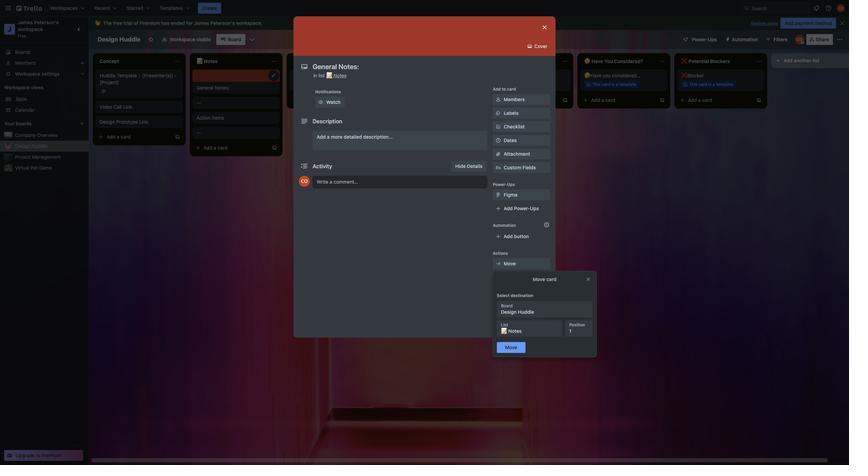 Task type: vqa. For each thing, say whether or not it's contained in the screenshot.
'detailed'
yes



Task type: locate. For each thing, give the bounding box(es) containing it.
a left more
[[327, 134, 330, 140]]

a left 'watch' button
[[311, 97, 313, 103]]

james inside banner
[[194, 20, 209, 26]]

1 horizontal spatial peterson's
[[210, 20, 235, 26]]

visible
[[196, 37, 211, 42]]

0 horizontal spatial ups
[[507, 182, 515, 187]]

explore plans button
[[751, 19, 778, 28]]

1 horizontal spatial notes
[[508, 329, 522, 335]]

0 horizontal spatial members
[[15, 60, 36, 66]]

sm image inside the labels link
[[495, 110, 502, 117]]

0 horizontal spatial board
[[228, 37, 241, 42]]

workspace
[[170, 37, 195, 42], [4, 85, 30, 90]]

description
[[313, 118, 342, 125]]

a down the 🤔have you considered...
[[616, 82, 618, 87]]

0 vertical spatial -- link
[[197, 100, 276, 106]]

open information menu image
[[825, 5, 832, 12]]

sm image inside cover 'link'
[[526, 43, 533, 50]]

2 -- link from the top
[[197, 130, 276, 137]]

has
[[161, 20, 169, 26]]

1 -- from the top
[[197, 100, 201, 106]]

👋 the free trial of premium has ended for james peterson's workspace .
[[94, 20, 263, 26]]

workspace up customize views icon on the top left of the page
[[236, 20, 261, 26]]

4 this card is a template. from the left
[[689, 82, 734, 87]]

sm image for members
[[495, 96, 502, 103]]

customize views image
[[249, 36, 256, 43]]

archive link
[[493, 303, 550, 314]]

design down the
[[98, 36, 118, 43]]

show menu image
[[837, 36, 843, 43]]

📝
[[326, 73, 332, 79], [501, 329, 507, 335]]

notifications
[[315, 89, 341, 95]]

template. down ❌blocker link
[[716, 82, 734, 87]]

0 vertical spatial share
[[816, 37, 829, 42]]

james right for
[[194, 20, 209, 26]]

list 📝 notes
[[501, 323, 522, 335]]

a up the notifications
[[325, 82, 327, 87]]

add a card for 'add a card' button under action items link
[[203, 145, 228, 151]]

1 vertical spatial power-ups
[[493, 182, 515, 187]]

share button down method
[[806, 34, 833, 45]]

template. down considered... in the top of the page
[[619, 82, 637, 87]]

board left customize views icon on the top left of the page
[[228, 37, 241, 42]]

2 vertical spatial power-
[[514, 206, 530, 212]]

board for board design huddle
[[501, 304, 513, 309]]

boards
[[15, 49, 31, 55]]

add power-ups link
[[493, 203, 550, 214]]

members link
[[0, 58, 89, 69], [493, 94, 550, 105]]

share button down board design huddle
[[493, 316, 550, 327]]

huddle down destination
[[518, 310, 534, 315]]

add a card
[[300, 97, 325, 103], [494, 97, 519, 103], [591, 97, 615, 103], [688, 97, 712, 103], [106, 134, 131, 140], [203, 145, 228, 151]]

add inside add a more detailed description… link
[[317, 134, 326, 140]]

2 horizontal spatial create from template… image
[[563, 98, 568, 103]]

2 vertical spatial ups
[[530, 206, 539, 212]]

create from template… image for action items
[[272, 145, 277, 151]]

0 horizontal spatial design huddle
[[15, 143, 47, 149]]

4 is from the left
[[709, 82, 712, 87]]

add inside add another list button
[[784, 58, 793, 63]]

1 horizontal spatial list
[[813, 58, 819, 63]]

sm image inside 'watch' button
[[317, 99, 324, 106]]

huddle up project management
[[32, 143, 47, 149]]

1 this card is a template. from the left
[[302, 82, 347, 87]]

in list 📝 notes
[[313, 73, 347, 79]]

workspace down 👋 the free trial of premium has ended for james peterson's workspace .
[[170, 37, 195, 42]]

fields
[[523, 165, 536, 171]]

0 vertical spatial premium
[[140, 20, 160, 26]]

workspace inside button
[[170, 37, 195, 42]]

sm image for labels
[[495, 110, 502, 117]]

design up the project
[[15, 143, 30, 149]]

action items
[[197, 115, 224, 121]]

add
[[785, 20, 794, 26], [784, 58, 793, 63], [493, 87, 501, 92], [300, 97, 309, 103], [494, 97, 503, 103], [591, 97, 600, 103], [688, 97, 697, 103], [106, 134, 116, 140], [317, 134, 326, 140], [203, 145, 212, 151], [504, 206, 513, 212], [504, 234, 513, 240]]

1 horizontal spatial create from template… image
[[272, 145, 277, 151]]

1 horizontal spatial move
[[533, 277, 545, 283]]

1 vertical spatial link
[[139, 119, 148, 125]]

add a card down design prototype link
[[106, 134, 131, 140]]

add a card button down design prototype link link
[[96, 132, 172, 143]]

this card is a template. for 🤔have you considered...
[[593, 82, 637, 87]]

[project]
[[100, 80, 119, 85]]

1 is from the left
[[321, 82, 324, 87]]

1 vertical spatial share
[[504, 319, 517, 325]]

design up list
[[501, 310, 517, 315]]

premium
[[140, 20, 160, 26], [42, 453, 61, 459]]

project management
[[15, 154, 61, 160]]

christina overa (christinaovera) image
[[837, 4, 845, 12], [795, 35, 804, 44], [299, 176, 310, 187]]

0 notifications image
[[812, 4, 821, 12]]

0 vertical spatial christina overa (christinaovera) image
[[837, 4, 845, 12]]

3 this card is a template. from the left
[[593, 82, 637, 87]]

power- inside 'button'
[[692, 37, 708, 42]]

1 vertical spatial to
[[36, 453, 41, 459]]

4 template. from the left
[[716, 82, 734, 87]]

0 vertical spatial --
[[197, 100, 201, 106]]

share down archive
[[504, 319, 517, 325]]

automation down explore
[[732, 37, 758, 42]]

banner containing 👋
[[89, 16, 849, 30]]

2 horizontal spatial christina overa (christinaovera) image
[[837, 4, 845, 12]]

0 vertical spatial power-ups
[[692, 37, 717, 42]]

design inside design huddle text box
[[98, 36, 118, 43]]

move for move
[[504, 261, 516, 267]]

1 horizontal spatial link
[[139, 119, 148, 125]]

0 vertical spatial ups
[[708, 37, 717, 42]]

members link up the labels link on the top of page
[[493, 94, 550, 105]]

action items link
[[197, 115, 276, 122]]

sm image for figma
[[495, 192, 502, 199]]

share for share 'button' to the right
[[816, 37, 829, 42]]

0 vertical spatial sm image
[[722, 34, 732, 44]]

0 horizontal spatial power-
[[493, 182, 507, 187]]

labels
[[504, 110, 519, 116]]

add a card down you
[[591, 97, 615, 103]]

0 vertical spatial link
[[123, 104, 132, 110]]

0 horizontal spatial workspace
[[18, 26, 43, 32]]

this card is a template. up the notifications
[[302, 82, 347, 87]]

move
[[504, 261, 516, 267], [533, 277, 545, 283]]

add a card down items
[[203, 145, 228, 151]]

board inside board design huddle
[[501, 304, 513, 309]]

to right the upgrade
[[36, 453, 41, 459]]

None text field
[[309, 61, 535, 73]]

1 vertical spatial automation
[[493, 223, 516, 228]]

christina overa (christinaovera) image inside primary element
[[837, 4, 845, 12]]

star or unstar board image
[[148, 37, 154, 42]]

hide details
[[455, 163, 483, 169]]

really
[[322, 73, 334, 79]]

workspace for workspace visible
[[170, 37, 195, 42]]

0 horizontal spatial james
[[18, 19, 33, 25]]

workspace for workspace views
[[4, 85, 30, 90]]

upgrade to premium link
[[4, 451, 83, 462]]

0 vertical spatial move
[[504, 261, 516, 267]]

1
[[569, 329, 572, 335]]

you
[[603, 73, 611, 79]]

workspace visible
[[170, 37, 211, 42]]

workspace views
[[4, 85, 44, 90]]

sm image for watch
[[317, 99, 324, 106]]

share down method
[[816, 37, 829, 42]]

0 vertical spatial list
[[813, 58, 819, 63]]

call
[[114, 104, 122, 110]]

premium right the upgrade
[[42, 453, 61, 459]]

sm image inside automation button
[[722, 34, 732, 44]]

share button
[[806, 34, 833, 45], [493, 316, 550, 327]]

2 vertical spatial create from template… image
[[272, 145, 277, 151]]

🤔have
[[584, 73, 602, 79]]

this card is a template. for ❌blocker
[[689, 82, 734, 87]]

members down boards
[[15, 60, 36, 66]]

your
[[4, 121, 15, 127]]

0 horizontal spatial christina overa (christinaovera) image
[[299, 176, 310, 187]]

1 horizontal spatial sm image
[[722, 34, 732, 44]]

list
[[501, 323, 508, 328]]

ups up add button button
[[530, 206, 539, 212]]

👍positive [i really liked...] link
[[294, 72, 373, 79]]

to for card
[[502, 87, 506, 92]]

1 horizontal spatial power-
[[514, 206, 530, 212]]

1 vertical spatial board
[[501, 304, 513, 309]]

.
[[261, 20, 263, 26]]

1 vertical spatial 📝
[[501, 329, 507, 335]]

workspace up 'free' on the top left of the page
[[18, 26, 43, 32]]

is for ❌blocker
[[709, 82, 712, 87]]

free
[[113, 20, 122, 26]]

sm image inside make template link
[[495, 288, 502, 295]]

members link down boards
[[0, 58, 89, 69]]

0 vertical spatial automation
[[732, 37, 758, 42]]

0 vertical spatial workspace
[[170, 37, 195, 42]]

create from template… image
[[563, 98, 568, 103], [175, 134, 180, 140], [272, 145, 277, 151]]

huddle up [project]
[[100, 73, 116, 79]]

company overview
[[15, 132, 58, 138]]

james peterson's workspace link
[[18, 19, 60, 32]]

design huddle down company overview
[[15, 143, 47, 149]]

1 vertical spatial move
[[533, 277, 545, 283]]

1 vertical spatial notes
[[508, 329, 522, 335]]

ups left automation button
[[708, 37, 717, 42]]

0 horizontal spatial workspace
[[4, 85, 30, 90]]

1 vertical spatial christina overa (christinaovera) image
[[795, 35, 804, 44]]

1 horizontal spatial board
[[501, 304, 513, 309]]

0 vertical spatial workspace
[[236, 20, 261, 26]]

general
[[197, 85, 214, 91]]

link right call
[[123, 104, 132, 110]]

3 this from the left
[[593, 82, 601, 87]]

list
[[813, 58, 819, 63], [319, 73, 325, 79]]

1 horizontal spatial 📝
[[501, 329, 507, 335]]

add a card for 'add a card' button underneath ❌blocker link
[[688, 97, 712, 103]]

0 vertical spatial share button
[[806, 34, 833, 45]]

this card is a template. down ❌blocker link
[[689, 82, 734, 87]]

design huddle link
[[15, 143, 85, 150]]

None submit
[[497, 343, 526, 354]]

this card is a template. down the 🤔have you considered...
[[593, 82, 637, 87]]

1 vertical spatial workspace
[[4, 85, 30, 90]]

move down 'actions'
[[504, 261, 516, 267]]

0 horizontal spatial notes
[[334, 73, 347, 79]]

list inside button
[[813, 58, 819, 63]]

1 horizontal spatial members
[[504, 97, 525, 102]]

power-ups
[[692, 37, 717, 42], [493, 182, 515, 187]]

is for 👍positive [i really liked...]
[[321, 82, 324, 87]]

is down ❌blocker link
[[709, 82, 712, 87]]

-- link up action items link
[[197, 100, 276, 106]]

ups up the figma
[[507, 182, 515, 187]]

-- link
[[197, 100, 276, 106], [197, 130, 276, 137]]

0 vertical spatial design huddle
[[98, 36, 141, 43]]

a right add to card
[[519, 82, 521, 87]]

- inside huddle template :: [presenter(s)] - [project]
[[175, 73, 177, 79]]

template. for ❌blocker
[[716, 82, 734, 87]]

banner
[[89, 16, 849, 30]]

design huddle inside text box
[[98, 36, 141, 43]]

is down the 🤔have you considered...
[[612, 82, 615, 87]]

1 vertical spatial --
[[197, 130, 201, 136]]

design prototype link
[[100, 119, 148, 125]]

1 vertical spatial design huddle
[[15, 143, 47, 149]]

1 vertical spatial members link
[[493, 94, 550, 105]]

1 vertical spatial create from template… image
[[175, 134, 180, 140]]

0 horizontal spatial peterson's
[[34, 19, 59, 25]]

1 vertical spatial sm image
[[495, 261, 502, 268]]

notes inside list 📝 notes
[[508, 329, 522, 335]]

list right another at the right of the page
[[813, 58, 819, 63]]

board for board
[[228, 37, 241, 42]]

0 horizontal spatial share
[[504, 319, 517, 325]]

add a card down the notifications
[[300, 97, 325, 103]]

🤔have you considered... link
[[584, 72, 664, 79]]

j link
[[4, 24, 15, 35]]

create
[[202, 5, 217, 11]]

james
[[18, 19, 33, 25], [194, 20, 209, 26]]

0 vertical spatial to
[[502, 87, 506, 92]]

create from template… image for design prototype link
[[175, 134, 180, 140]]

link down video call link link
[[139, 119, 148, 125]]

a down ❌blocker link
[[713, 82, 715, 87]]

hide details link
[[451, 161, 487, 172]]

1 vertical spatial workspace
[[18, 26, 43, 32]]

0 vertical spatial 📝
[[326, 73, 332, 79]]

move up template
[[533, 277, 545, 283]]

automation button
[[722, 34, 762, 45]]

1 horizontal spatial automation
[[732, 37, 758, 42]]

link for video call link
[[123, 104, 132, 110]]

-- up action
[[197, 100, 201, 106]]

virtual pet game
[[15, 165, 52, 171]]

automation up add button
[[493, 223, 516, 228]]

upgrade to premium
[[16, 453, 61, 459]]

2 -- from the top
[[197, 130, 201, 136]]

sm image for checklist
[[495, 124, 502, 130]]

2 create from template… image from the left
[[756, 98, 762, 103]]

0 horizontal spatial sm image
[[495, 261, 502, 268]]

this card is a template. for 👍positive [i really liked...]
[[302, 82, 347, 87]]

0 vertical spatial members link
[[0, 58, 89, 69]]

template. for 🤔have you considered...
[[619, 82, 637, 87]]

list right in
[[319, 73, 325, 79]]

1 horizontal spatial workspace
[[236, 20, 261, 26]]

sm image for make template
[[495, 288, 502, 295]]

members up labels
[[504, 97, 525, 102]]

this card is a template.
[[302, 82, 347, 87], [496, 82, 541, 87], [593, 82, 637, 87], [689, 82, 734, 87]]

premium right of at left top
[[140, 20, 160, 26]]

1 template. from the left
[[328, 82, 347, 87]]

create from template… image
[[659, 98, 665, 103], [756, 98, 762, 103]]

more
[[331, 134, 343, 140]]

1 this from the left
[[302, 82, 310, 87]]

-- link down action items link
[[197, 130, 276, 137]]

sm image for move
[[495, 261, 502, 268]]

video call link link
[[100, 104, 179, 111]]

1 horizontal spatial create from template… image
[[756, 98, 762, 103]]

1 horizontal spatial design huddle
[[98, 36, 141, 43]]

move for move card
[[533, 277, 545, 283]]

power-ups inside 'button'
[[692, 37, 717, 42]]

this card is a template. up the labels link on the top of page
[[496, 82, 541, 87]]

0 vertical spatial members
[[15, 60, 36, 66]]

template.
[[328, 82, 347, 87], [522, 82, 541, 87], [619, 82, 637, 87], [716, 82, 734, 87]]

another
[[794, 58, 811, 63]]

2 horizontal spatial ups
[[708, 37, 717, 42]]

1 vertical spatial list
[[319, 73, 325, 79]]

trial
[[123, 20, 132, 26]]

1 horizontal spatial power-ups
[[692, 37, 717, 42]]

1 horizontal spatial workspace
[[170, 37, 195, 42]]

items
[[212, 115, 224, 121]]

method
[[815, 20, 832, 26]]

wave image
[[94, 20, 100, 26]]

is down 👍positive [i really liked...]
[[321, 82, 324, 87]]

template. down 📝 notes link
[[328, 82, 347, 87]]

link
[[123, 104, 132, 110], [139, 119, 148, 125]]

is up labels
[[515, 82, 518, 87]]

add a more detailed description… link
[[313, 131, 487, 150]]

sm image
[[722, 34, 732, 44], [495, 261, 502, 268]]

board design huddle
[[501, 304, 534, 315]]

4 this from the left
[[689, 82, 698, 87]]

👋
[[94, 20, 100, 26]]

0 vertical spatial power-
[[692, 37, 708, 42]]

workspace up table
[[4, 85, 30, 90]]

0 horizontal spatial link
[[123, 104, 132, 110]]

workspace inside banner
[[236, 20, 261, 26]]

sm image right the power-ups 'button'
[[722, 34, 732, 44]]

3 template. from the left
[[619, 82, 637, 87]]

premium inside banner
[[140, 20, 160, 26]]

0 horizontal spatial premium
[[42, 453, 61, 459]]

make template
[[504, 288, 537, 294]]

0 horizontal spatial share button
[[493, 316, 550, 327]]

huddle inside board design huddle
[[518, 310, 534, 315]]

1 horizontal spatial ups
[[530, 206, 539, 212]]

template
[[117, 73, 137, 79]]

add a card button down action items link
[[193, 143, 269, 154]]

explore plans
[[751, 21, 778, 26]]

peterson's up boards link
[[34, 19, 59, 25]]

add a card button up the labels link on the top of page
[[483, 95, 560, 106]]

board down select
[[501, 304, 513, 309]]

sm image
[[526, 43, 533, 50], [495, 96, 502, 103], [317, 99, 324, 106], [495, 110, 502, 117], [495, 124, 502, 130], [495, 192, 502, 199], [495, 288, 502, 295], [495, 305, 502, 312]]

this for 👍positive [i really liked...]
[[302, 82, 310, 87]]

1 create from template… image from the left
[[659, 98, 665, 103]]

1 horizontal spatial james
[[194, 20, 209, 26]]

filters
[[774, 37, 788, 42]]

to up labels
[[502, 87, 506, 92]]

add inside add button button
[[504, 234, 513, 240]]

0 horizontal spatial move
[[504, 261, 516, 267]]

1 vertical spatial -- link
[[197, 130, 276, 137]]

share
[[816, 37, 829, 42], [504, 319, 517, 325]]

template. right add to card
[[522, 82, 541, 87]]

design down video
[[100, 119, 115, 125]]

0 vertical spatial create from template… image
[[563, 98, 568, 103]]

Board name text field
[[94, 34, 144, 45]]

Write a comment text field
[[313, 176, 487, 188]]

members
[[15, 60, 36, 66], [504, 97, 525, 102]]

add a card down ❌blocker
[[688, 97, 712, 103]]

sm image inside move link
[[495, 261, 502, 268]]

📝 notes link
[[326, 73, 347, 79]]

2 horizontal spatial power-
[[692, 37, 708, 42]]

0 horizontal spatial create from template… image
[[659, 98, 665, 103]]

design huddle down free
[[98, 36, 141, 43]]

0 vertical spatial board
[[228, 37, 241, 42]]

sm image inside archive link
[[495, 305, 502, 312]]

peterson's up board link
[[210, 20, 235, 26]]

sm image down 'actions'
[[495, 261, 502, 268]]

huddle down the trial
[[119, 36, 141, 43]]

2 vertical spatial christina overa (christinaovera) image
[[299, 176, 310, 187]]

james up 'free' on the top left of the page
[[18, 19, 33, 25]]

0 horizontal spatial automation
[[493, 223, 516, 228]]

sm image inside checklist link
[[495, 124, 502, 130]]

3 is from the left
[[612, 82, 615, 87]]

-- down action
[[197, 130, 201, 136]]

0 horizontal spatial 📝
[[326, 73, 332, 79]]



Task type: describe. For each thing, give the bounding box(es) containing it.
2 template. from the left
[[522, 82, 541, 87]]

move card
[[533, 277, 557, 283]]

add a card button down the notifications
[[289, 95, 366, 106]]

of
[[134, 20, 138, 26]]

1 horizontal spatial christina overa (christinaovera) image
[[795, 35, 804, 44]]

1 vertical spatial members
[[504, 97, 525, 102]]

peterson's inside the james peterson's workspace free
[[34, 19, 59, 25]]

add another list button
[[771, 53, 849, 68]]

add a card button down the 🤔have you considered... link
[[580, 95, 657, 106]]

project
[[15, 154, 31, 160]]

your boards with 4 items element
[[4, 120, 69, 128]]

to for premium
[[36, 453, 41, 459]]

design inside design prototype link link
[[100, 119, 115, 125]]

design prototype link link
[[100, 119, 179, 126]]

company
[[15, 132, 36, 138]]

project management link
[[15, 154, 85, 161]]

create from template… image for ❌blocker
[[756, 98, 762, 103]]

position 1
[[569, 323, 585, 335]]

calendar link
[[15, 107, 85, 114]]

add a card for 'add a card' button below the 🤔have you considered... link
[[591, 97, 615, 103]]

a down items
[[214, 145, 216, 151]]

peterson's inside banner
[[210, 20, 235, 26]]

description…
[[363, 134, 393, 140]]

2 this card is a template. from the left
[[496, 82, 541, 87]]

workspace inside the james peterson's workspace free
[[18, 26, 43, 32]]

design inside 'design huddle' link
[[15, 143, 30, 149]]

detailed
[[344, 134, 362, 140]]

add a card down add to card
[[494, 97, 519, 103]]

create button
[[198, 3, 221, 14]]

add a card button down ❌blocker link
[[677, 95, 754, 106]]

overview
[[37, 132, 58, 138]]

sm image for archive
[[495, 305, 502, 312]]

1 vertical spatial premium
[[42, 453, 61, 459]]

filters button
[[763, 34, 790, 45]]

figma
[[504, 192, 518, 198]]

in
[[313, 73, 317, 79]]

1 horizontal spatial share button
[[806, 34, 833, 45]]

james inside the james peterson's workspace free
[[18, 19, 33, 25]]

power-ups button
[[678, 34, 721, 45]]

select destination
[[497, 294, 533, 299]]

cover link
[[524, 41, 552, 52]]

1 vertical spatial ups
[[507, 182, 515, 187]]

add a card for 'add a card' button under design prototype link link
[[106, 134, 131, 140]]

game
[[39, 165, 52, 171]]

0 vertical spatial notes
[[334, 73, 347, 79]]

calendar
[[15, 107, 35, 113]]

position
[[569, 323, 585, 328]]

labels link
[[493, 108, 550, 119]]

::
[[138, 73, 141, 79]]

this for 🤔have you considered...
[[593, 82, 601, 87]]

custom fields button
[[493, 165, 550, 171]]

liked...]
[[336, 73, 352, 79]]

template
[[517, 288, 537, 294]]

0 horizontal spatial power-ups
[[493, 182, 515, 187]]

a down you
[[601, 97, 604, 103]]

ups inside add power-ups link
[[530, 206, 539, 212]]

custom fields
[[504, 165, 536, 171]]

this for ❌blocker
[[689, 82, 698, 87]]

huddle inside huddle template :: [presenter(s)] - [project]
[[100, 73, 116, 79]]

table
[[15, 96, 27, 102]]

search image
[[744, 5, 750, 11]]

cover
[[533, 43, 547, 49]]

video call link
[[100, 104, 132, 110]]

considered...
[[612, 73, 641, 79]]

design inside board design huddle
[[501, 310, 517, 315]]

virtual pet game link
[[15, 165, 85, 172]]

[i
[[318, 73, 321, 79]]

1 -- link from the top
[[197, 100, 276, 106]]

virtual
[[15, 165, 29, 171]]

watch
[[326, 99, 341, 105]]

📝 inside list 📝 notes
[[501, 329, 507, 335]]

j
[[8, 25, 11, 33]]

🤔have you considered...
[[584, 73, 641, 79]]

template. for 👍positive [i really liked...]
[[328, 82, 347, 87]]

the
[[103, 20, 112, 26]]

watch button
[[315, 97, 345, 108]]

👍positive
[[294, 73, 317, 79]]

add payment method
[[785, 20, 832, 26]]

pet
[[31, 165, 38, 171]]

add inside add power-ups link
[[504, 206, 513, 212]]

2 this from the left
[[496, 82, 504, 87]]

prototype
[[116, 119, 138, 125]]

0 horizontal spatial list
[[319, 73, 325, 79]]

dates
[[504, 138, 517, 143]]

huddle template :: [presenter(s)] - [project] link
[[100, 72, 179, 86]]

ended
[[171, 20, 185, 26]]

add to card
[[493, 87, 516, 92]]

general notes:
[[197, 85, 229, 91]]

add payment method button
[[781, 18, 836, 29]]

edit card image
[[271, 73, 276, 78]]

add a card for 'add a card' button underneath the notifications
[[300, 97, 325, 103]]

hide
[[455, 163, 466, 169]]

payment
[[795, 20, 814, 26]]

plans
[[767, 21, 778, 26]]

sm image for automation
[[722, 34, 732, 44]]

1 vertical spatial power-
[[493, 182, 507, 187]]

primary element
[[0, 0, 849, 16]]

action
[[197, 115, 211, 121]]

attachment button
[[493, 149, 550, 160]]

❌blocker
[[681, 73, 704, 79]]

ups inside the power-ups 'button'
[[708, 37, 717, 42]]

automation inside button
[[732, 37, 758, 42]]

❌blocker link
[[681, 72, 760, 79]]

1 horizontal spatial members link
[[493, 94, 550, 105]]

destination
[[511, 294, 533, 299]]

table link
[[15, 96, 85, 103]]

select
[[497, 294, 510, 299]]

👍positive [i really liked...]
[[294, 73, 352, 79]]

share for bottommost share 'button'
[[504, 319, 517, 325]]

1 vertical spatial share button
[[493, 316, 550, 327]]

2 is from the left
[[515, 82, 518, 87]]

create from template… image for 🤔have you considered...
[[659, 98, 665, 103]]

huddle inside text box
[[119, 36, 141, 43]]

dates button
[[493, 135, 550, 146]]

board link
[[216, 34, 245, 45]]

details
[[467, 163, 483, 169]]

is for 🤔have you considered...
[[612, 82, 615, 87]]

button
[[514, 234, 529, 240]]

activity
[[313, 163, 332, 170]]

link for design prototype link
[[139, 119, 148, 125]]

0 horizontal spatial members link
[[0, 58, 89, 69]]

checklist
[[504, 124, 525, 130]]

add inside add payment method button
[[785, 20, 794, 26]]

a down ❌blocker
[[698, 97, 701, 103]]

a down add to card
[[505, 97, 507, 103]]

video
[[100, 104, 112, 110]]

add power-ups
[[504, 206, 539, 212]]

archive
[[504, 305, 521, 311]]

free
[[18, 33, 26, 39]]

boards link
[[0, 47, 89, 58]]

add board image
[[79, 121, 85, 127]]

Search field
[[750, 3, 809, 13]]

add button button
[[493, 231, 550, 242]]

a down design prototype link
[[117, 134, 119, 140]]



